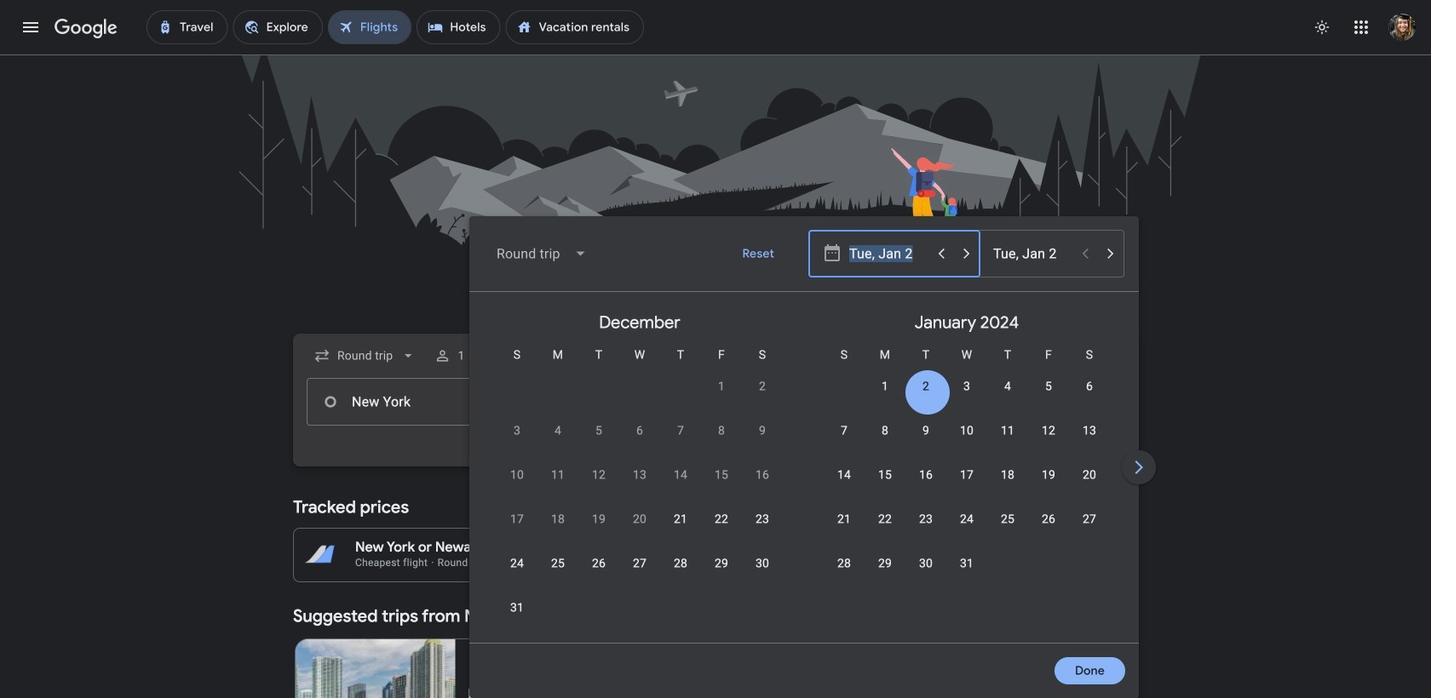 Task type: locate. For each thing, give the bounding box(es) containing it.
sat, dec 30 element
[[756, 556, 770, 573]]

row up wed, jan 31 "element"
[[824, 504, 1111, 552]]

main menu image
[[20, 17, 41, 38]]

tue, dec 26 element
[[592, 556, 606, 573]]

sun, dec 31 element
[[511, 600, 524, 617]]

tracked prices region
[[293, 488, 1139, 583]]

sun, jan 14 element
[[838, 467, 852, 484]]

thu, dec 21 element
[[674, 511, 688, 528]]

thu, dec 14 element
[[674, 467, 688, 484]]

mon, dec 25 element
[[551, 556, 565, 573]]

tue, jan 2, departure date. element
[[923, 378, 930, 395]]

fri, dec 1 element
[[719, 378, 725, 395]]

mon, jan 15 element
[[879, 467, 892, 484]]

sun, jan 28 element
[[838, 556, 852, 573]]

Return text field
[[993, 379, 1071, 425]]

fri, jan 19 element
[[1042, 467, 1056, 484]]

None field
[[483, 234, 601, 274], [307, 341, 424, 372], [483, 234, 601, 274], [307, 341, 424, 372]]

fri, dec 29 element
[[715, 556, 729, 573]]

2 row group from the left
[[804, 299, 1131, 637]]

suggested trips from new york region
[[293, 597, 1139, 699]]

thu, jan 4 element
[[1005, 378, 1012, 395]]

mon, dec 11 element
[[551, 467, 565, 484]]

row group
[[476, 299, 804, 641], [804, 299, 1131, 637], [1131, 299, 1432, 637]]

change appearance image
[[1302, 7, 1343, 48]]

grid
[[476, 299, 1432, 654]]

thu, dec 28 element
[[674, 556, 688, 573]]

mon, dec 18 element
[[551, 511, 565, 528]]

mon, jan 29 element
[[879, 556, 892, 573]]

wed, jan 31 element
[[961, 556, 974, 573]]

sun, dec 17 element
[[511, 511, 524, 528]]

row
[[701, 364, 783, 419], [865, 364, 1111, 419], [497, 415, 783, 464], [824, 415, 1111, 464], [497, 459, 783, 508], [824, 459, 1111, 508], [497, 504, 783, 552], [824, 504, 1111, 552], [497, 548, 783, 597], [824, 548, 988, 597]]

fri, jan 5 element
[[1046, 378, 1053, 395]]

sat, dec 2 element
[[759, 378, 766, 395]]

None text field
[[307, 378, 547, 426]]

row down wed, dec 20 element
[[497, 548, 783, 597]]

tue, dec 5 element
[[596, 423, 603, 440]]

row up sat, dec 9 element
[[701, 364, 783, 419]]

mon, jan 8 element
[[882, 423, 889, 440]]

sat, jan 13 element
[[1083, 423, 1097, 440]]

thu, jan 18 element
[[1001, 467, 1015, 484]]

fri, dec 8 element
[[719, 423, 725, 440]]

sat, jan 6 element
[[1087, 378, 1094, 395]]

sat, jan 27 element
[[1083, 511, 1097, 528]]

fri, jan 26 element
[[1042, 511, 1056, 528]]

mon, jan 22 element
[[879, 511, 892, 528]]

sat, dec 16 element
[[756, 467, 770, 484]]

frontier image
[[469, 690, 483, 699]]

sun, dec 24 element
[[511, 556, 524, 573]]

wed, dec 27 element
[[633, 556, 647, 573]]

mon, jan 1 element
[[882, 378, 889, 395]]

tue, jan 9 element
[[923, 423, 930, 440]]



Task type: vqa. For each thing, say whether or not it's contained in the screenshot.
Thu, Jan 18 element
yes



Task type: describe. For each thing, give the bounding box(es) containing it.
tue, dec 19 element
[[592, 511, 606, 528]]

3 row group from the left
[[1131, 299, 1432, 637]]

fri, dec 22 element
[[715, 511, 729, 528]]

next image
[[1119, 447, 1160, 488]]

row down tue, jan 23 element
[[824, 548, 988, 597]]

grid inside "flight" search field
[[476, 299, 1432, 654]]

tue, jan 23 element
[[920, 511, 933, 528]]

1 row group from the left
[[476, 299, 804, 641]]

sun, jan 21 element
[[838, 511, 852, 528]]

tue, jan 16 element
[[920, 467, 933, 484]]

Flight search field
[[280, 216, 1432, 699]]

mon, dec 4 element
[[555, 423, 562, 440]]

row up wed, jan 24 element
[[824, 459, 1111, 508]]

Departure text field
[[850, 231, 928, 277]]

Return text field
[[994, 231, 1072, 277]]

row up 'wed, jan 17' element
[[824, 415, 1111, 464]]

sat, dec 9 element
[[759, 423, 766, 440]]

wed, jan 17 element
[[961, 467, 974, 484]]

row up wed, dec 13 element
[[497, 415, 783, 464]]

sun, dec 10 element
[[511, 467, 524, 484]]

sat, jan 20 element
[[1083, 467, 1097, 484]]

row up wed, dec 20 element
[[497, 459, 783, 508]]

tue, dec 12 element
[[592, 467, 606, 484]]

wed, dec 13 element
[[633, 467, 647, 484]]

thu, jan 25 element
[[1001, 511, 1015, 528]]

sat, dec 23 element
[[756, 511, 770, 528]]

fri, dec 15 element
[[715, 467, 729, 484]]

thu, dec 7 element
[[678, 423, 684, 440]]

wed, jan 3 element
[[964, 378, 971, 395]]

sun, jan 7 element
[[841, 423, 848, 440]]

fri, jan 12 element
[[1042, 423, 1056, 440]]

row up wed, dec 27 element
[[497, 504, 783, 552]]

wed, dec 6 element
[[637, 423, 644, 440]]

wed, jan 10 element
[[961, 423, 974, 440]]

thu, jan 11 element
[[1001, 423, 1015, 440]]

wed, jan 24 element
[[961, 511, 974, 528]]

Departure text field
[[849, 379, 927, 425]]

tue, jan 30 element
[[920, 556, 933, 573]]

sun, dec 3 element
[[514, 423, 521, 440]]

wed, dec 20 element
[[633, 511, 647, 528]]

row up wed, jan 10 element on the bottom right of the page
[[865, 364, 1111, 419]]



